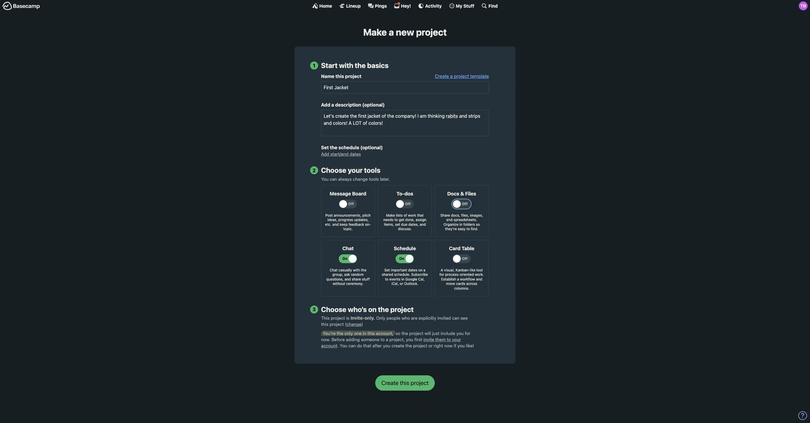 Task type: vqa. For each thing, say whether or not it's contained in the screenshot.


Task type: locate. For each thing, give the bounding box(es) containing it.
template
[[470, 74, 489, 79]]

you
[[321, 176, 329, 182], [340, 343, 347, 349]]

to down account,
[[381, 337, 385, 342]]

0 horizontal spatial or
[[400, 282, 403, 286]]

invite
[[424, 337, 434, 342]]

on-
[[365, 222, 371, 227]]

project,
[[390, 337, 405, 342]]

chat down topic.
[[343, 246, 354, 252]]

workflow
[[460, 277, 475, 282]]

first
[[415, 337, 423, 342]]

(optional) right schedule
[[361, 145, 383, 150]]

share
[[441, 213, 450, 218]]

1 vertical spatial that
[[363, 343, 371, 349]]

you right .
[[340, 343, 347, 349]]

your inside "invite them to your account"
[[452, 337, 461, 342]]

set the schedule (optional) add start/end dates
[[321, 145, 383, 157]]

and down assign
[[420, 222, 426, 227]]

or right ical,
[[400, 282, 403, 286]]

that inside "make lists of work that needs to get done, assign items, set due dates, and discuss."
[[417, 213, 424, 218]]

set inside set important dates on a shared schedule. subscribe to events in google cal, ical, or outlook.
[[385, 268, 390, 273]]

on up only.
[[368, 306, 377, 314]]

that
[[417, 213, 424, 218], [363, 343, 371, 349]]

or down invite
[[429, 343, 433, 349]]

choose up 'always'
[[321, 166, 347, 175]]

0 horizontal spatial so
[[396, 331, 401, 336]]

0 vertical spatial you
[[321, 176, 329, 182]]

to up set
[[395, 218, 398, 222]]

project left is
[[331, 316, 345, 321]]

set
[[321, 145, 329, 150], [385, 268, 390, 273]]

due
[[401, 222, 408, 227]]

change down choose your tools
[[353, 176, 368, 182]]

in right one
[[363, 331, 366, 336]]

1 vertical spatial or
[[429, 343, 433, 349]]

1 vertical spatial make
[[386, 213, 395, 218]]

1 vertical spatial with
[[353, 268, 360, 273]]

hey!
[[401, 3, 411, 8]]

someone
[[361, 337, 380, 342]]

you right after
[[383, 343, 391, 349]]

.
[[338, 343, 339, 349]]

work.
[[475, 273, 484, 277]]

0 vertical spatial in
[[460, 222, 463, 227]]

1 vertical spatial set
[[385, 268, 390, 273]]

make down pings 'popup button'
[[364, 27, 387, 38]]

that down "someone"
[[363, 343, 371, 349]]

for down 'a'
[[440, 273, 444, 277]]

2 add from the top
[[321, 152, 329, 157]]

so up find.
[[476, 222, 480, 227]]

set up shared
[[385, 268, 390, 273]]

1 vertical spatial add
[[321, 152, 329, 157]]

project down first
[[413, 343, 428, 349]]

so up project,
[[396, 331, 401, 336]]

start
[[321, 61, 338, 70]]

so the project will just include you for now. before adding someone to a project, you first
[[321, 331, 471, 342]]

in
[[460, 222, 463, 227], [402, 277, 405, 282], [363, 331, 366, 336]]

1 vertical spatial can
[[452, 316, 460, 321]]

before
[[332, 337, 345, 342]]

you're
[[323, 331, 336, 336]]

1 vertical spatial on
[[368, 306, 377, 314]]

tools
[[364, 166, 381, 175], [369, 176, 379, 182]]

with up random
[[353, 268, 360, 273]]

you left 'always'
[[321, 176, 329, 182]]

on inside set important dates on a shared schedule. subscribe to events in google cal, ical, or outlook.
[[419, 268, 423, 273]]

1 vertical spatial choose
[[321, 306, 347, 314]]

Add a description (optional) text field
[[321, 110, 489, 137]]

0 vertical spatial so
[[476, 222, 480, 227]]

project inside so the project will just include you for now. before adding someone to a project, you first
[[409, 331, 424, 336]]

dates up "subscribe"
[[408, 268, 418, 273]]

choose up this
[[321, 306, 347, 314]]

choose who's on the project
[[321, 306, 414, 314]]

pings button
[[368, 3, 387, 9]]

table
[[462, 246, 475, 252]]

the left basics
[[355, 61, 366, 70]]

and up organize
[[447, 218, 453, 222]]

&
[[461, 191, 464, 197]]

1 choose from the top
[[321, 166, 347, 175]]

tools left later.
[[369, 176, 379, 182]]

ical,
[[392, 282, 399, 286]]

the up start/end
[[330, 145, 338, 150]]

(optional) inside set the schedule (optional) add start/end dates
[[361, 145, 383, 150]]

1 vertical spatial this
[[321, 322, 329, 327]]

can left 'always'
[[330, 176, 337, 182]]

0 vertical spatial on
[[419, 268, 423, 273]]

set inside set the schedule (optional) add start/end dates
[[321, 145, 329, 150]]

and inside share docs, files, images, and spreadsheets. organize in folders so they're easy to find.
[[447, 218, 453, 222]]

1 horizontal spatial on
[[419, 268, 423, 273]]

1 horizontal spatial in
[[402, 277, 405, 282]]

in down schedule.
[[402, 277, 405, 282]]

card table
[[449, 246, 475, 252]]

a down account,
[[386, 337, 388, 342]]

set important dates on a shared schedule. subscribe to events in google cal, ical, or outlook.
[[382, 268, 428, 286]]

like
[[470, 268, 476, 273]]

and inside post announcements, pitch ideas, progress updates, etc. and keep feedback on- topic.
[[333, 222, 339, 227]]

will
[[425, 331, 431, 336]]

to inside so the project will just include you for now. before adding someone to a project, you first
[[381, 337, 385, 342]]

this up "someone"
[[368, 331, 375, 336]]

1 horizontal spatial dates
[[408, 268, 418, 273]]

can down adding
[[349, 343, 356, 349]]

change )
[[347, 322, 363, 327]]

this right name in the top of the page
[[336, 74, 344, 79]]

1 horizontal spatial your
[[452, 337, 461, 342]]

0 vertical spatial chat
[[343, 246, 354, 252]]

make inside "make lists of work that needs to get done, assign items, set due dates, and discuss."
[[386, 213, 395, 218]]

0 horizontal spatial dates
[[350, 152, 361, 157]]

who
[[402, 316, 410, 321]]

progress
[[339, 218, 353, 222]]

0 vertical spatial (optional)
[[362, 102, 385, 108]]

your up if
[[452, 337, 461, 342]]

can left see
[[452, 316, 460, 321]]

add a description (optional)
[[321, 102, 385, 108]]

(optional) right description
[[362, 102, 385, 108]]

if
[[454, 343, 457, 349]]

after
[[373, 343, 382, 349]]

0 vertical spatial this
[[336, 74, 344, 79]]

2 horizontal spatial in
[[460, 222, 463, 227]]

to
[[395, 218, 398, 222], [467, 227, 470, 231], [385, 277, 389, 282], [381, 337, 385, 342], [447, 337, 451, 342]]

you can always change tools later.
[[321, 176, 390, 182]]

(optional) for set the schedule (optional) add start/end dates
[[361, 145, 383, 150]]

2 vertical spatial this
[[368, 331, 375, 336]]

subscribe
[[411, 273, 428, 277]]

a visual, kanban-like tool for process-oriented work. establish a workflow and move cards across columns.
[[440, 268, 484, 291]]

updates,
[[354, 218, 369, 222]]

set up add start/end dates link
[[321, 145, 329, 150]]

1 vertical spatial (optional)
[[361, 145, 383, 150]]

0 vertical spatial make
[[364, 27, 387, 38]]

1 horizontal spatial or
[[429, 343, 433, 349]]

to inside "invite them to your account"
[[447, 337, 451, 342]]

they're
[[445, 227, 457, 231]]

a left description
[[332, 102, 334, 108]]

0 vertical spatial with
[[339, 61, 354, 70]]

description
[[335, 102, 361, 108]]

and down the ideas,
[[333, 222, 339, 227]]

tool
[[477, 268, 483, 273]]

1 horizontal spatial chat
[[343, 246, 354, 252]]

0 horizontal spatial your
[[348, 166, 363, 175]]

the right create
[[406, 343, 412, 349]]

find
[[489, 3, 498, 8]]

you right include
[[457, 331, 464, 336]]

adding
[[346, 337, 360, 342]]

tyler black image
[[799, 1, 808, 10]]

explicitly
[[419, 316, 437, 321]]

and down work.
[[476, 277, 483, 282]]

1 horizontal spatial can
[[349, 343, 356, 349]]

post
[[326, 213, 333, 218]]

dates,
[[409, 222, 419, 227]]

1 vertical spatial for
[[465, 331, 471, 336]]

your up you can always change tools later.
[[348, 166, 363, 175]]

change down invite- on the left of the page
[[347, 322, 362, 327]]

to down "folders"
[[467, 227, 470, 231]]

0 vertical spatial dates
[[350, 152, 361, 157]]

for inside so the project will just include you for now. before adding someone to a project, you first
[[465, 331, 471, 336]]

dos
[[405, 191, 413, 197]]

1 vertical spatial so
[[396, 331, 401, 336]]

the inside set the schedule (optional) add start/end dates
[[330, 145, 338, 150]]

0 horizontal spatial can
[[330, 176, 337, 182]]

make for make a new project
[[364, 27, 387, 38]]

the up project,
[[402, 331, 408, 336]]

a inside set important dates on a shared schedule. subscribe to events in google cal, ical, or outlook.
[[424, 268, 426, 273]]

only.
[[365, 316, 375, 321]]

0 vertical spatial add
[[321, 102, 330, 108]]

2 horizontal spatial can
[[452, 316, 460, 321]]

project left (
[[330, 322, 344, 327]]

columns.
[[454, 286, 470, 291]]

to down shared
[[385, 277, 389, 282]]

items,
[[384, 222, 394, 227]]

choose for choose who's on the project
[[321, 306, 347, 314]]

1 horizontal spatial so
[[476, 222, 480, 227]]

1 horizontal spatial for
[[465, 331, 471, 336]]

that up assign
[[417, 213, 424, 218]]

on up "subscribe"
[[419, 268, 423, 273]]

dates down schedule
[[350, 152, 361, 157]]

the up random
[[361, 268, 367, 273]]

to up now
[[447, 337, 451, 342]]

0 horizontal spatial chat
[[330, 268, 338, 273]]

done,
[[406, 218, 415, 222]]

invite-
[[351, 316, 365, 321]]

set for important
[[385, 268, 390, 273]]

1 vertical spatial your
[[452, 337, 461, 342]]

0 vertical spatial that
[[417, 213, 424, 218]]

0 horizontal spatial this
[[321, 322, 329, 327]]

in up easy
[[460, 222, 463, 227]]

important
[[391, 268, 407, 273]]

2 choose from the top
[[321, 306, 347, 314]]

add left start/end
[[321, 152, 329, 157]]

without
[[333, 282, 345, 286]]

0 horizontal spatial that
[[363, 343, 371, 349]]

1 vertical spatial in
[[402, 277, 405, 282]]

home
[[320, 3, 332, 8]]

0 vertical spatial choose
[[321, 166, 347, 175]]

the inside 'chat casually with the group, ask random questions, and share stuff without ceremony.'
[[361, 268, 367, 273]]

activity link
[[418, 3, 442, 9]]

0 vertical spatial set
[[321, 145, 329, 150]]

)
[[362, 322, 363, 327]]

assign
[[416, 218, 427, 222]]

for up like!
[[465, 331, 471, 336]]

1 vertical spatial you
[[340, 343, 347, 349]]

to inside set important dates on a shared schedule. subscribe to events in google cal, ical, or outlook.
[[385, 277, 389, 282]]

chat inside 'chat casually with the group, ask random questions, and share stuff without ceremony.'
[[330, 268, 338, 273]]

with up name this project
[[339, 61, 354, 70]]

of
[[404, 213, 407, 218]]

0 horizontal spatial set
[[321, 145, 329, 150]]

a right create at the top of page
[[450, 74, 453, 79]]

make for make lists of work that needs to get done, assign items, set due dates, and discuss.
[[386, 213, 395, 218]]

only
[[345, 331, 353, 336]]

the inside so the project will just include you for now. before adding someone to a project, you first
[[402, 331, 408, 336]]

1 vertical spatial tools
[[369, 176, 379, 182]]

None submit
[[375, 376, 435, 391]]

a up "subscribe"
[[424, 268, 426, 273]]

and
[[447, 218, 453, 222], [333, 222, 339, 227], [420, 222, 426, 227], [345, 277, 351, 282], [476, 277, 483, 282]]

0 horizontal spatial for
[[440, 273, 444, 277]]

project up first
[[409, 331, 424, 336]]

tools up later.
[[364, 166, 381, 175]]

a up cards at the right bottom of the page
[[457, 277, 459, 282]]

invited
[[438, 316, 451, 321]]

files,
[[461, 213, 469, 218]]

project left template at the top right of the page
[[454, 74, 469, 79]]

this down this
[[321, 322, 329, 327]]

for
[[440, 273, 444, 277], [465, 331, 471, 336]]

1 vertical spatial chat
[[330, 268, 338, 273]]

so inside share docs, files, images, and spreadsheets. organize in folders so they're easy to find.
[[476, 222, 480, 227]]

with
[[339, 61, 354, 70], [353, 268, 360, 273]]

keep
[[340, 222, 348, 227]]

add start/end dates link
[[321, 152, 361, 157]]

0 vertical spatial or
[[400, 282, 403, 286]]

create
[[435, 74, 449, 79]]

chat up group,
[[330, 268, 338, 273]]

and down the ask
[[345, 277, 351, 282]]

for inside the a visual, kanban-like tool for process-oriented work. establish a workflow and move cards across columns.
[[440, 273, 444, 277]]

make up the needs
[[386, 213, 395, 218]]

on
[[419, 268, 423, 273], [368, 306, 377, 314]]

0 horizontal spatial in
[[363, 331, 366, 336]]

only
[[376, 316, 386, 321]]

announcements,
[[334, 213, 362, 218]]

the
[[355, 61, 366, 70], [330, 145, 338, 150], [361, 268, 367, 273], [378, 306, 389, 314], [337, 331, 343, 336], [402, 331, 408, 336], [406, 343, 412, 349]]

1 horizontal spatial set
[[385, 268, 390, 273]]

chat casually with the group, ask random questions, and share stuff without ceremony.
[[326, 268, 370, 286]]

work
[[408, 213, 416, 218]]

0 vertical spatial change
[[353, 176, 368, 182]]

or inside set important dates on a shared schedule. subscribe to events in google cal, ical, or outlook.
[[400, 282, 403, 286]]

to-dos
[[397, 191, 413, 197]]

so inside so the project will just include you for now. before adding someone to a project, you first
[[396, 331, 401, 336]]

that for work
[[417, 213, 424, 218]]

0 vertical spatial for
[[440, 273, 444, 277]]

1 horizontal spatial that
[[417, 213, 424, 218]]

1 vertical spatial dates
[[408, 268, 418, 273]]

set for the
[[321, 145, 329, 150]]

now.
[[321, 337, 330, 342]]

discuss.
[[398, 227, 412, 231]]

add left description
[[321, 102, 330, 108]]

make a new project
[[364, 27, 447, 38]]

are
[[411, 316, 418, 321]]

move
[[446, 282, 455, 286]]

needs
[[384, 218, 394, 222]]



Task type: describe. For each thing, give the bounding box(es) containing it.
chat for chat
[[343, 246, 354, 252]]

later.
[[380, 176, 390, 182]]

project down activity link
[[416, 27, 447, 38]]

share
[[352, 277, 361, 282]]

people
[[387, 316, 401, 321]]

lineup link
[[339, 3, 361, 9]]

new
[[396, 27, 414, 38]]

to inside "make lists of work that needs to get done, assign items, set due dates, and discuss."
[[395, 218, 398, 222]]

0 horizontal spatial on
[[368, 306, 377, 314]]

establish
[[441, 277, 456, 282]]

my
[[456, 3, 463, 8]]

ask
[[344, 273, 350, 277]]

get
[[399, 218, 405, 222]]

0 vertical spatial your
[[348, 166, 363, 175]]

0 horizontal spatial you
[[321, 176, 329, 182]]

stuff
[[362, 277, 370, 282]]

and inside "make lists of work that needs to get done, assign items, set due dates, and discuss."
[[420, 222, 426, 227]]

files
[[465, 191, 476, 197]]

project down 'start with the basics'
[[345, 74, 362, 79]]

you're the only one in this account,
[[323, 331, 394, 336]]

a inside so the project will just include you for now. before adding someone to a project, you first
[[386, 337, 388, 342]]

home link
[[312, 3, 332, 9]]

folders
[[464, 222, 475, 227]]

ideas,
[[328, 218, 338, 222]]

basics
[[367, 61, 389, 70]]

random
[[351, 273, 364, 277]]

you up . you can do that after you create the project or right now if you like!
[[406, 337, 413, 342]]

create
[[392, 343, 404, 349]]

account,
[[376, 331, 394, 336]]

(
[[345, 322, 347, 327]]

create a project template
[[435, 74, 489, 79]]

see
[[461, 316, 468, 321]]

2 horizontal spatial this
[[368, 331, 375, 336]]

my stuff
[[456, 3, 475, 8]]

across
[[467, 282, 478, 286]]

account
[[321, 343, 338, 349]]

topic.
[[344, 227, 353, 231]]

kanban-
[[456, 268, 470, 273]]

choose for choose your tools
[[321, 166, 347, 175]]

. you can do that after you create the project or right now if you like!
[[338, 343, 474, 349]]

activity
[[425, 3, 442, 8]]

you right if
[[458, 343, 465, 349]]

casually
[[339, 268, 352, 273]]

hey! button
[[394, 2, 411, 9]]

name
[[321, 74, 335, 79]]

docs,
[[451, 213, 460, 218]]

a inside the a visual, kanban-like tool for process-oriented work. establish a workflow and move cards across columns.
[[457, 277, 459, 282]]

oriented
[[460, 273, 474, 277]]

1 horizontal spatial you
[[340, 343, 347, 349]]

2 vertical spatial in
[[363, 331, 366, 336]]

dates inside set important dates on a shared schedule. subscribe to events in google cal, ical, or outlook.
[[408, 268, 418, 273]]

main element
[[0, 0, 810, 11]]

who's
[[348, 306, 367, 314]]

questions,
[[326, 277, 344, 282]]

is
[[346, 316, 350, 321]]

cards
[[456, 282, 466, 286]]

2 vertical spatial can
[[349, 343, 356, 349]]

dates inside set the schedule (optional) add start/end dates
[[350, 152, 361, 157]]

message
[[330, 191, 351, 197]]

find.
[[471, 227, 479, 231]]

docs & files
[[448, 191, 476, 197]]

chat for chat casually with the group, ask random questions, and share stuff without ceremony.
[[330, 268, 338, 273]]

include
[[441, 331, 455, 336]]

do
[[357, 343, 362, 349]]

start with the basics
[[321, 61, 389, 70]]

share docs, files, images, and spreadsheets. organize in folders so they're easy to find.
[[441, 213, 483, 231]]

add inside set the schedule (optional) add start/end dates
[[321, 152, 329, 157]]

in inside set important dates on a shared schedule. subscribe to events in google cal, ical, or outlook.
[[402, 277, 405, 282]]

(optional) for add a description (optional)
[[362, 102, 385, 108]]

easy
[[458, 227, 466, 231]]

switch accounts image
[[2, 1, 40, 11]]

lineup
[[346, 3, 361, 8]]

project up who
[[391, 306, 414, 314]]

this inside only people who are explicitly invited can see this project (
[[321, 322, 329, 327]]

to-
[[397, 191, 405, 197]]

post announcements, pitch ideas, progress updates, etc. and keep feedback on- topic.
[[325, 213, 371, 231]]

schedule
[[394, 246, 416, 252]]

Name this project text field
[[321, 81, 489, 94]]

0 vertical spatial can
[[330, 176, 337, 182]]

0 vertical spatial tools
[[364, 166, 381, 175]]

and inside 'chat casually with the group, ask random questions, and share stuff without ceremony.'
[[345, 277, 351, 282]]

outlook.
[[404, 282, 419, 286]]

1 vertical spatial change
[[347, 322, 362, 327]]

with inside 'chat casually with the group, ask random questions, and share stuff without ceremony.'
[[353, 268, 360, 273]]

that for do
[[363, 343, 371, 349]]

card
[[449, 246, 461, 252]]

organize
[[444, 222, 459, 227]]

and inside the a visual, kanban-like tool for process-oriented work. establish a workflow and move cards across columns.
[[476, 277, 483, 282]]

name this project
[[321, 74, 362, 79]]

process-
[[445, 273, 460, 277]]

project inside only people who are explicitly invited can see this project (
[[330, 322, 344, 327]]

a left new
[[389, 27, 394, 38]]

the up before
[[337, 331, 343, 336]]

1 add from the top
[[321, 102, 330, 108]]

change link
[[347, 322, 362, 327]]

docs
[[448, 191, 460, 197]]

pings
[[375, 3, 387, 8]]

group,
[[333, 273, 343, 277]]

a
[[441, 268, 443, 273]]

can inside only people who are explicitly invited can see this project (
[[452, 316, 460, 321]]

schedule.
[[394, 273, 410, 277]]

the up only
[[378, 306, 389, 314]]

them
[[436, 337, 446, 342]]

1 horizontal spatial this
[[336, 74, 344, 79]]

to inside share docs, files, images, and spreadsheets. organize in folders so they're easy to find.
[[467, 227, 470, 231]]

my stuff button
[[449, 3, 475, 9]]

in inside share docs, files, images, and spreadsheets. organize in folders so they're easy to find.
[[460, 222, 463, 227]]

etc.
[[325, 222, 332, 227]]



